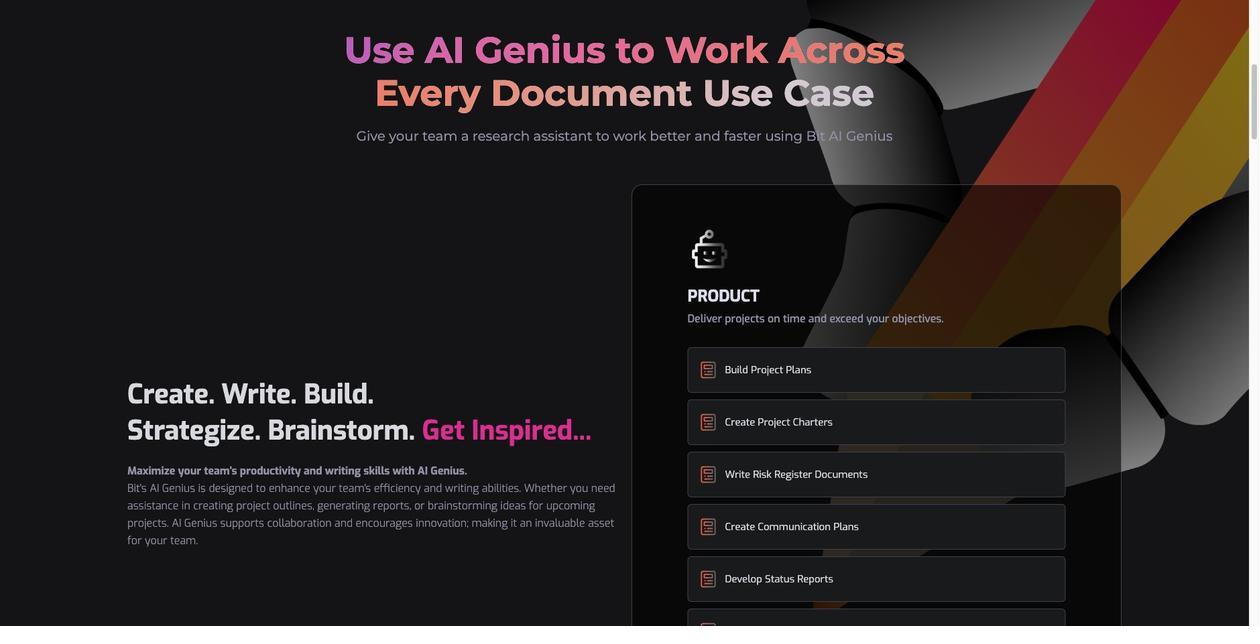 Task type: locate. For each thing, give the bounding box(es) containing it.
0 vertical spatial create
[[725, 416, 755, 429]]

genius right bit
[[846, 128, 893, 144]]

1 create from the top
[[725, 416, 755, 429]]

a
[[461, 128, 469, 144]]

for down whether
[[529, 499, 543, 513]]

1 horizontal spatial for
[[529, 499, 543, 513]]

your right exceed
[[867, 312, 889, 326]]

create for create communication plans
[[725, 520, 755, 534]]

every
[[375, 71, 481, 115]]

generating
[[317, 499, 370, 513]]

create up write
[[725, 416, 755, 429]]

work
[[665, 28, 768, 72]]

0 horizontal spatial team's
[[204, 464, 237, 478]]

need
[[591, 481, 615, 496]]

bit's
[[127, 481, 147, 496]]

project
[[751, 363, 783, 377], [758, 416, 790, 429]]

plans down time
[[786, 363, 812, 377]]

write
[[725, 468, 751, 481]]

0 vertical spatial project
[[751, 363, 783, 377]]

team
[[422, 128, 458, 144]]

0 horizontal spatial plans
[[786, 363, 812, 377]]

0 vertical spatial to
[[616, 28, 655, 72]]

for
[[529, 499, 543, 513], [127, 534, 142, 548]]

to
[[616, 28, 655, 72], [596, 128, 610, 144], [256, 481, 266, 496]]

2 create from the top
[[725, 520, 755, 534]]

1 vertical spatial team's
[[339, 481, 371, 496]]

team's up designed
[[204, 464, 237, 478]]

write risk register documents
[[725, 468, 868, 481]]

to inside maximize your team's productivity and writing skills with ai genius. bit's ai genius is designed to enhance your team's efficiency and writing abilities. whether you need assistance in creating project outlines, generating reports, or brainstorming ideas for upcoming projects. ai genius supports collaboration and encourages innovation; making it an invaluable asset for your team.
[[256, 481, 266, 496]]

writing up the brainstorming
[[445, 481, 479, 496]]

status
[[765, 573, 795, 586]]

designed
[[209, 481, 253, 496]]

writing left skills
[[325, 464, 361, 478]]

list
[[688, 347, 1066, 626]]

1 vertical spatial create
[[725, 520, 755, 534]]

your down projects.
[[145, 534, 167, 548]]

develop
[[725, 573, 762, 586]]

register
[[775, 468, 812, 481]]

brainstorming
[[428, 499, 498, 513]]

and right time
[[809, 312, 827, 326]]

create
[[725, 416, 755, 429], [725, 520, 755, 534]]

your
[[389, 128, 419, 144], [867, 312, 889, 326], [178, 464, 201, 478], [313, 481, 336, 496], [145, 534, 167, 548]]

0 vertical spatial genius
[[846, 128, 893, 144]]

and
[[695, 128, 721, 144], [809, 312, 827, 326], [304, 464, 322, 478], [424, 481, 442, 496], [335, 516, 353, 530]]

plans right communication
[[834, 520, 859, 534]]

writing
[[325, 464, 361, 478], [445, 481, 479, 496]]

genius.
[[431, 464, 467, 478]]

product
[[688, 286, 760, 307]]

deliver
[[688, 312, 722, 326]]

0 horizontal spatial use
[[344, 28, 415, 72]]

1 horizontal spatial writing
[[445, 481, 479, 496]]

use
[[344, 28, 415, 72], [703, 71, 773, 115]]

create down write
[[725, 520, 755, 534]]

you
[[570, 481, 588, 496]]

genius up in
[[162, 481, 195, 496]]

2 horizontal spatial to
[[616, 28, 655, 72]]

1 horizontal spatial plans
[[834, 520, 859, 534]]

risk
[[753, 468, 772, 481]]

plans
[[786, 363, 812, 377], [834, 520, 859, 534]]

1 horizontal spatial team's
[[339, 481, 371, 496]]

project left charters
[[758, 416, 790, 429]]

1 horizontal spatial to
[[596, 128, 610, 144]]

team's up generating
[[339, 481, 371, 496]]

project
[[236, 499, 270, 513]]

collaboration
[[267, 516, 332, 530]]

genius down creating
[[184, 516, 217, 530]]

or
[[414, 499, 425, 513]]

projects
[[725, 312, 765, 326]]

with
[[393, 464, 415, 478]]

2 vertical spatial genius
[[184, 516, 217, 530]]

your up generating
[[313, 481, 336, 496]]

document
[[491, 71, 693, 115]]

ai
[[829, 128, 843, 144], [418, 464, 428, 478], [150, 481, 159, 496], [172, 516, 181, 530]]

create communication plans
[[725, 520, 859, 534]]

build
[[725, 363, 748, 377]]

give
[[356, 128, 386, 144]]

project right build
[[751, 363, 783, 377]]

0 vertical spatial writing
[[325, 464, 361, 478]]

your inside product deliver projects on time and exceed your objectives.
[[867, 312, 889, 326]]

skills
[[364, 464, 390, 478]]

0 vertical spatial team's
[[204, 464, 237, 478]]

invaluable
[[535, 516, 585, 530]]

and inside product deliver projects on time and exceed your objectives.
[[809, 312, 827, 326]]

0 vertical spatial for
[[529, 499, 543, 513]]

for down projects.
[[127, 534, 142, 548]]

making
[[472, 516, 508, 530]]

and down generating
[[335, 516, 353, 530]]

0 vertical spatial plans
[[786, 363, 812, 377]]

1 vertical spatial for
[[127, 534, 142, 548]]

maximize
[[127, 464, 175, 478]]

time
[[783, 312, 806, 326]]

ai up team.
[[172, 516, 181, 530]]

an
[[520, 516, 532, 530]]

2 vertical spatial to
[[256, 481, 266, 496]]

1 vertical spatial plans
[[834, 520, 859, 534]]

genius
[[846, 128, 893, 144], [162, 481, 195, 496], [184, 516, 217, 530]]

brainstorm.
[[268, 413, 415, 449]]

whether
[[524, 481, 567, 496]]

team's
[[204, 464, 237, 478], [339, 481, 371, 496]]

team.
[[170, 534, 198, 548]]

1 vertical spatial project
[[758, 416, 790, 429]]

list containing build project plans
[[688, 347, 1066, 626]]

assistant
[[534, 128, 593, 144]]

0 horizontal spatial to
[[256, 481, 266, 496]]



Task type: describe. For each thing, give the bounding box(es) containing it.
reports
[[797, 573, 834, 586]]

documents
[[815, 468, 868, 481]]

build.
[[304, 377, 374, 412]]

to inside use ai genius to work across every document use case
[[616, 28, 655, 72]]

work
[[613, 128, 647, 144]]

efficiency
[[374, 481, 421, 496]]

product deliver projects on time and exceed your objectives.
[[688, 286, 944, 326]]

enhance
[[269, 481, 310, 496]]

ai right bit's
[[150, 481, 159, 496]]

upcoming
[[546, 499, 595, 513]]

carousel region
[[652, 205, 1101, 626]]

case
[[784, 71, 875, 115]]

reports,
[[373, 499, 411, 513]]

it
[[511, 516, 517, 530]]

bit
[[806, 128, 826, 144]]

0 horizontal spatial for
[[127, 534, 142, 548]]

plans for build project plans
[[786, 363, 812, 377]]

strategize.
[[127, 413, 261, 449]]

asset
[[588, 516, 614, 530]]

project for create
[[758, 416, 790, 429]]

ideas
[[500, 499, 526, 513]]

create. write. build. strategize. brainstorm. get inspired...
[[127, 377, 592, 449]]

list inside carousel region
[[688, 347, 1066, 626]]

innovation;
[[416, 516, 469, 530]]

develop status reports
[[725, 573, 834, 586]]

give your team a research assistant to work better and faster using bit ai genius
[[356, 128, 893, 144]]

create.
[[127, 377, 215, 412]]

supports
[[220, 516, 264, 530]]

your up is
[[178, 464, 201, 478]]

ai right bit
[[829, 128, 843, 144]]

abilities.
[[482, 481, 521, 496]]

get
[[422, 413, 465, 449]]

your right give
[[389, 128, 419, 144]]

exceed
[[830, 312, 864, 326]]

plans for create communication plans
[[834, 520, 859, 534]]

charters
[[793, 416, 833, 429]]

faster
[[724, 128, 762, 144]]

ai right with
[[418, 464, 428, 478]]

and left faster
[[695, 128, 721, 144]]

project for build
[[751, 363, 783, 377]]

use ai genius to work across every document use case
[[344, 28, 905, 115]]

on
[[768, 312, 780, 326]]

using
[[765, 128, 803, 144]]

creating
[[193, 499, 233, 513]]

write.
[[222, 377, 297, 412]]

1 vertical spatial writing
[[445, 481, 479, 496]]

and up or
[[424, 481, 442, 496]]

in
[[182, 499, 190, 513]]

create project charters
[[725, 416, 833, 429]]

better
[[650, 128, 691, 144]]

productivity
[[240, 464, 301, 478]]

1 vertical spatial to
[[596, 128, 610, 144]]

ai genius
[[425, 28, 606, 72]]

outlines,
[[273, 499, 314, 513]]

assistance
[[127, 499, 179, 513]]

0 horizontal spatial writing
[[325, 464, 361, 478]]

inspired...
[[472, 413, 592, 449]]

communication
[[758, 520, 831, 534]]

1 vertical spatial genius
[[162, 481, 195, 496]]

maximize your team's productivity and writing skills with ai genius. bit's ai genius is designed to enhance your team's efficiency and writing abilities. whether you need assistance in creating project outlines, generating reports, or brainstorming ideas for upcoming projects. ai genius supports collaboration and encourages innovation; making it an invaluable asset for your team.
[[127, 464, 615, 548]]

is
[[198, 481, 206, 496]]

encourages
[[356, 516, 413, 530]]

objectives.
[[892, 312, 944, 326]]

projects.
[[127, 516, 169, 530]]

and up enhance
[[304, 464, 322, 478]]

create for create project charters
[[725, 416, 755, 429]]

across
[[779, 28, 905, 72]]

build project plans
[[725, 363, 812, 377]]

research
[[473, 128, 530, 144]]

1 horizontal spatial use
[[703, 71, 773, 115]]



Task type: vqa. For each thing, say whether or not it's contained in the screenshot.
topmost Genius
yes



